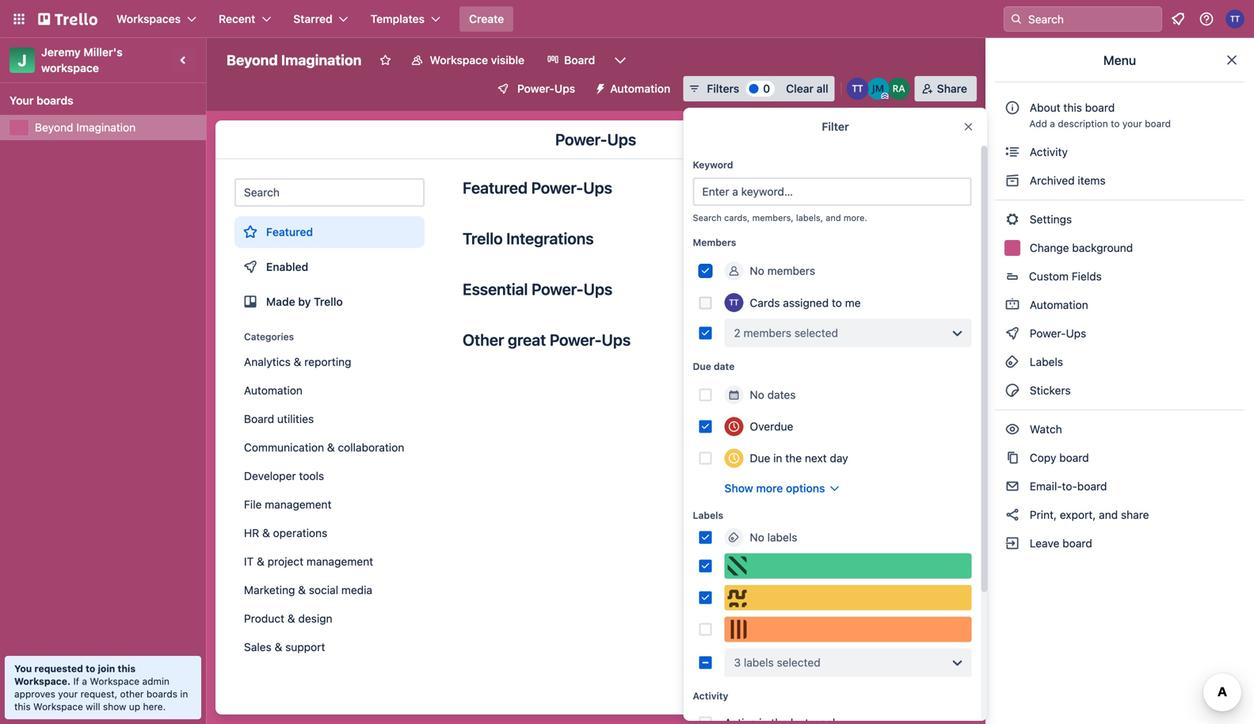 Task type: describe. For each thing, give the bounding box(es) containing it.
clear all
[[786, 82, 829, 95]]

design
[[298, 612, 332, 625]]

will
[[86, 701, 100, 712]]

this inside about this board add a description to your board
[[1064, 101, 1082, 114]]

3
[[734, 656, 741, 669]]

this inside 'if a workspace admin approves your request, other boards in this workspace will show up here.'
[[14, 701, 31, 712]]

leave
[[1030, 537, 1060, 550]]

other
[[463, 330, 504, 349]]

filter
[[822, 120, 849, 133]]

archived items link
[[995, 168, 1245, 193]]

management inside it & project management 'link'
[[307, 555, 373, 568]]

board link
[[537, 48, 605, 73]]

due date
[[693, 361, 735, 372]]

communication & collaboration link
[[235, 435, 425, 460]]

marketing & social media
[[244, 584, 372, 597]]

me
[[845, 296, 861, 309]]

sales & support
[[244, 641, 325, 654]]

up
[[129, 701, 140, 712]]

stickers link
[[995, 378, 1245, 403]]

enabled
[[266, 260, 308, 273]]

recent button
[[209, 6, 281, 32]]

watch link
[[995, 417, 1245, 442]]

sm image for print, export, and share
[[1005, 507, 1021, 523]]

boards inside 'if a workspace admin approves your request, other boards in this workspace will show up here.'
[[146, 689, 177, 700]]

& for design
[[287, 612, 295, 625]]

selected for 3 labels selected
[[777, 656, 821, 669]]

media
[[341, 584, 372, 597]]

print, export, and share link
[[995, 502, 1245, 528]]

to inside about this board add a description to your board
[[1111, 118, 1120, 129]]

color: orange, title: none element
[[725, 617, 972, 642]]

sm image for leave board
[[1005, 536, 1021, 551]]

share
[[937, 82, 967, 95]]

operations
[[273, 526, 327, 540]]

trello inside made by trello link
[[314, 295, 343, 308]]

activity link
[[995, 139, 1245, 165]]

due in the next day
[[750, 452, 848, 465]]

other great power-ups
[[463, 330, 631, 349]]

here.
[[143, 701, 166, 712]]

workspace
[[41, 61, 99, 74]]

if
[[73, 676, 79, 687]]

3 labels selected
[[734, 656, 821, 669]]

sm image for power-ups
[[1005, 326, 1021, 341]]

no members
[[750, 264, 815, 277]]

labels link
[[995, 349, 1245, 375]]

selected for 2 members selected
[[795, 326, 838, 340]]

cards assigned to me
[[750, 296, 861, 309]]

labels,
[[796, 213, 823, 223]]

color: yellow, title: none element
[[725, 585, 972, 610]]

search image
[[1010, 13, 1023, 25]]

& for collaboration
[[327, 441, 335, 454]]

made
[[266, 295, 295, 308]]

power-ups link
[[995, 321, 1245, 346]]

beyond inside board name text box
[[227, 52, 278, 69]]

fields
[[1072, 270, 1102, 283]]

your boards with 1 items element
[[10, 91, 189, 110]]

Search field
[[1023, 7, 1162, 31]]

ruby anderson (rubyanderson7) image
[[888, 78, 910, 100]]

your inside about this board add a description to your board
[[1123, 118, 1142, 129]]

custom
[[1029, 270, 1069, 283]]

0 horizontal spatial beyond imagination
[[35, 121, 136, 134]]

primary element
[[0, 0, 1254, 38]]

imagination inside board name text box
[[281, 52, 362, 69]]

stickers
[[1027, 384, 1071, 397]]

cards
[[750, 296, 780, 309]]

sm image for archived items
[[1005, 173, 1021, 189]]

it & project management link
[[235, 549, 425, 574]]

product
[[244, 612, 284, 625]]

1 vertical spatial imagination
[[76, 121, 136, 134]]

by
[[298, 295, 311, 308]]

0 vertical spatial and
[[826, 213, 841, 223]]

sm image for settings
[[1005, 212, 1021, 227]]

1 vertical spatial power-ups
[[555, 130, 636, 149]]

featured for featured power-ups
[[463, 178, 528, 197]]

power- down integrations
[[532, 280, 584, 298]]

overdue
[[750, 420, 793, 433]]

due for due date
[[693, 361, 711, 372]]

it
[[244, 555, 254, 568]]

tools
[[299, 469, 324, 483]]

developer tools link
[[235, 464, 425, 489]]

other
[[120, 689, 144, 700]]

change
[[1030, 241, 1069, 254]]

leave board link
[[995, 531, 1245, 556]]

starred
[[293, 12, 333, 25]]

file management
[[244, 498, 332, 511]]

watch
[[1027, 423, 1065, 436]]

show
[[725, 482, 753, 495]]

sm image for copy board
[[1005, 450, 1021, 466]]

1 horizontal spatial in
[[773, 452, 782, 465]]

sm image inside automation "button"
[[588, 76, 610, 98]]

categories
[[244, 331, 294, 342]]

1 vertical spatial workspace
[[90, 676, 140, 687]]

power- right 'great'
[[550, 330, 602, 349]]

this inside you requested to join this workspace.
[[118, 663, 136, 674]]

marketing & social media link
[[235, 578, 425, 603]]

sm image for email-to-board
[[1005, 479, 1021, 494]]

change background link
[[995, 235, 1245, 261]]

beyond imagination link
[[35, 120, 196, 135]]

workspace.
[[14, 676, 71, 687]]

analytics
[[244, 355, 291, 368]]

jeremy miller's workspace
[[41, 46, 125, 74]]

show more options
[[725, 482, 825, 495]]

star or unstar board image
[[379, 54, 392, 67]]

your boards
[[10, 94, 73, 107]]

customize views image
[[613, 52, 628, 68]]

sales & support link
[[235, 635, 425, 660]]

leave board
[[1027, 537, 1092, 550]]

in inside 'if a workspace admin approves your request, other boards in this workspace will show up here.'
[[180, 689, 188, 700]]

developer
[[244, 469, 296, 483]]

1 horizontal spatial automation link
[[995, 292, 1245, 318]]

if a workspace admin approves your request, other boards in this workspace will show up here.
[[14, 676, 188, 712]]

essential
[[463, 280, 528, 298]]

members,
[[752, 213, 794, 223]]

create
[[469, 12, 504, 25]]

hr
[[244, 526, 259, 540]]

power- inside power-ups link
[[1030, 327, 1066, 340]]

trello integrations
[[463, 229, 594, 248]]

0 horizontal spatial workspace
[[33, 701, 83, 712]]

share
[[1121, 508, 1149, 521]]

support
[[285, 641, 325, 654]]

email-to-board
[[1027, 480, 1107, 493]]

create button
[[460, 6, 514, 32]]

board inside email-to-board link
[[1077, 480, 1107, 493]]

no labels
[[750, 531, 797, 544]]

integrations
[[506, 229, 594, 248]]

no for no labels
[[750, 531, 764, 544]]

copy
[[1030, 451, 1056, 464]]

archived items
[[1027, 174, 1106, 187]]

& for support
[[275, 641, 282, 654]]



Task type: vqa. For each thing, say whether or not it's contained in the screenshot.
Miller's
yes



Task type: locate. For each thing, give the bounding box(es) containing it.
0 horizontal spatial activity
[[693, 691, 728, 702]]

developer tools
[[244, 469, 324, 483]]

email-to-board link
[[995, 474, 1245, 499]]

project
[[268, 555, 304, 568]]

2 no from the top
[[750, 388, 764, 401]]

1 vertical spatial featured
[[266, 225, 313, 238]]

0 vertical spatial this
[[1064, 101, 1082, 114]]

& inside product & design link
[[287, 612, 295, 625]]

workspace navigation collapse icon image
[[173, 49, 195, 71]]

sm image for stickers
[[1005, 383, 1021, 399]]

board inside leave board link
[[1063, 537, 1092, 550]]

management up operations
[[265, 498, 332, 511]]

0 vertical spatial beyond imagination
[[227, 52, 362, 69]]

no for no members
[[750, 264, 764, 277]]

2 sm image from the top
[[1005, 173, 1021, 189]]

0 horizontal spatial automation
[[244, 384, 303, 397]]

sm image inside leave board link
[[1005, 536, 1021, 551]]

0 horizontal spatial automation link
[[235, 378, 425, 403]]

0 horizontal spatial trello
[[314, 295, 343, 308]]

1 vertical spatial beyond imagination
[[35, 121, 136, 134]]

assigned
[[783, 296, 829, 309]]

to for cards assigned to me
[[832, 296, 842, 309]]

0 horizontal spatial in
[[180, 689, 188, 700]]

collaboration
[[338, 441, 404, 454]]

1 vertical spatial a
[[82, 676, 87, 687]]

power- up featured power-ups
[[555, 130, 607, 149]]

more.
[[844, 213, 867, 223]]

clear all button
[[780, 76, 835, 101]]

workspace
[[430, 53, 488, 67], [90, 676, 140, 687], [33, 701, 83, 712]]

& inside marketing & social media link
[[298, 584, 306, 597]]

this down approves
[[14, 701, 31, 712]]

terry turtle (terryturtle) image left this member is an admin of this board. image
[[847, 78, 869, 100]]

1 vertical spatial board
[[244, 412, 274, 425]]

featured for featured
[[266, 225, 313, 238]]

file
[[244, 498, 262, 511]]

0 horizontal spatial this
[[14, 701, 31, 712]]

to-
[[1062, 480, 1077, 493]]

your inside 'if a workspace admin approves your request, other boards in this workspace will show up here.'
[[58, 689, 78, 700]]

1 horizontal spatial to
[[832, 296, 842, 309]]

0 notifications image
[[1169, 10, 1188, 29]]

enabled link
[[235, 251, 425, 283]]

& for social
[[298, 584, 306, 597]]

this up "description"
[[1064, 101, 1082, 114]]

2 vertical spatial no
[[750, 531, 764, 544]]

due up more
[[750, 452, 770, 465]]

power-ups down board "link"
[[517, 82, 575, 95]]

sm image inside "archived items" link
[[1005, 173, 1021, 189]]

no up the cards
[[750, 264, 764, 277]]

and left the share
[[1099, 508, 1118, 521]]

product & design link
[[235, 606, 425, 631]]

2 vertical spatial terry turtle (terryturtle) image
[[725, 293, 744, 312]]

selected
[[795, 326, 838, 340], [777, 656, 821, 669]]

sm image inside email-to-board link
[[1005, 479, 1021, 494]]

beyond imagination inside board name text box
[[227, 52, 362, 69]]

power- inside power-ups button
[[517, 82, 555, 95]]

0 horizontal spatial due
[[693, 361, 711, 372]]

& for operations
[[262, 526, 270, 540]]

sm image
[[588, 76, 610, 98], [1005, 326, 1021, 341], [1005, 354, 1021, 370], [1005, 479, 1021, 494], [1005, 507, 1021, 523], [1005, 536, 1021, 551]]

1 vertical spatial automation link
[[235, 378, 425, 403]]

no dates
[[750, 388, 796, 401]]

selected down the 'color: orange, title: none' element
[[777, 656, 821, 669]]

1 horizontal spatial labels
[[1027, 355, 1063, 368]]

board up activity link
[[1145, 118, 1171, 129]]

1 vertical spatial boards
[[146, 689, 177, 700]]

5 sm image from the top
[[1005, 383, 1021, 399]]

0 vertical spatial board
[[564, 53, 595, 67]]

0 vertical spatial no
[[750, 264, 764, 277]]

sm image inside settings link
[[1005, 212, 1021, 227]]

members for 2
[[744, 326, 792, 340]]

sm image inside watch link
[[1005, 422, 1021, 437]]

sm image inside power-ups link
[[1005, 326, 1021, 341]]

0 vertical spatial terry turtle (terryturtle) image
[[1226, 10, 1245, 29]]

0 horizontal spatial and
[[826, 213, 841, 223]]

sm image inside labels 'link'
[[1005, 354, 1021, 370]]

automation inside "button"
[[610, 82, 671, 95]]

requested
[[34, 663, 83, 674]]

& right hr
[[262, 526, 270, 540]]

2 vertical spatial automation
[[244, 384, 303, 397]]

1 horizontal spatial your
[[1123, 118, 1142, 129]]

0 vertical spatial boards
[[36, 94, 73, 107]]

jeremy
[[41, 46, 81, 59]]

0 horizontal spatial a
[[82, 676, 87, 687]]

sm image inside copy board link
[[1005, 450, 1021, 466]]

0 horizontal spatial featured
[[266, 225, 313, 238]]

workspace down join
[[90, 676, 140, 687]]

1 horizontal spatial beyond imagination
[[227, 52, 362, 69]]

power-ups down automation "button"
[[555, 130, 636, 149]]

0 vertical spatial a
[[1050, 118, 1055, 129]]

1 vertical spatial selected
[[777, 656, 821, 669]]

your down if
[[58, 689, 78, 700]]

2 vertical spatial to
[[86, 663, 95, 674]]

due for due in the next day
[[750, 452, 770, 465]]

labels inside 'link'
[[1027, 355, 1063, 368]]

1 vertical spatial activity
[[693, 691, 728, 702]]

sm image inside stickers link
[[1005, 383, 1021, 399]]

boards right 'your'
[[36, 94, 73, 107]]

next
[[805, 452, 827, 465]]

power-ups inside power-ups link
[[1027, 327, 1089, 340]]

4 sm image from the top
[[1005, 297, 1021, 313]]

1 horizontal spatial activity
[[1027, 145, 1068, 158]]

Enter a keyword… text field
[[693, 177, 972, 206]]

ups inside button
[[555, 82, 575, 95]]

this right join
[[118, 663, 136, 674]]

1 horizontal spatial board
[[564, 53, 595, 67]]

miller's
[[83, 46, 123, 59]]

0 vertical spatial beyond
[[227, 52, 278, 69]]

1 horizontal spatial due
[[750, 452, 770, 465]]

featured up trello integrations
[[463, 178, 528, 197]]

& right 'analytics'
[[294, 355, 301, 368]]

power- down visible
[[517, 82, 555, 95]]

automation
[[610, 82, 671, 95], [1027, 298, 1088, 311], [244, 384, 303, 397]]

& inside hr & operations link
[[262, 526, 270, 540]]

0 vertical spatial labels
[[767, 531, 797, 544]]

jeremy miller (jeremymiller198) image
[[867, 78, 890, 100]]

& inside sales & support link
[[275, 641, 282, 654]]

0 vertical spatial due
[[693, 361, 711, 372]]

2 vertical spatial workspace
[[33, 701, 83, 712]]

trello right by
[[314, 295, 343, 308]]

a right if
[[82, 676, 87, 687]]

2 horizontal spatial automation
[[1027, 298, 1088, 311]]

1 vertical spatial and
[[1099, 508, 1118, 521]]

open information menu image
[[1199, 11, 1215, 27]]

0 vertical spatial activity
[[1027, 145, 1068, 158]]

0 vertical spatial management
[[265, 498, 332, 511]]

day
[[830, 452, 848, 465]]

copy board link
[[995, 445, 1245, 471]]

product & design
[[244, 612, 332, 625]]

1 vertical spatial to
[[832, 296, 842, 309]]

board utilities link
[[235, 406, 425, 432]]

3 no from the top
[[750, 531, 764, 544]]

automation link down analytics & reporting link
[[235, 378, 425, 403]]

1 vertical spatial members
[[744, 326, 792, 340]]

board left customize views 'image'
[[564, 53, 595, 67]]

1 horizontal spatial trello
[[463, 229, 503, 248]]

1 vertical spatial labels
[[744, 656, 774, 669]]

board up print, export, and share
[[1077, 480, 1107, 493]]

color: green, title: none element
[[725, 553, 972, 579]]

board up "description"
[[1085, 101, 1115, 114]]

close popover image
[[962, 120, 975, 133]]

trello
[[463, 229, 503, 248], [314, 295, 343, 308]]

2 horizontal spatial terry turtle (terryturtle) image
[[1226, 10, 1245, 29]]

6 sm image from the top
[[1005, 422, 1021, 437]]

terry turtle (terryturtle) image
[[1226, 10, 1245, 29], [847, 78, 869, 100], [725, 293, 744, 312]]

1 horizontal spatial a
[[1050, 118, 1055, 129]]

search cards, members, labels, and more.
[[693, 213, 867, 223]]

to up activity link
[[1111, 118, 1120, 129]]

0 horizontal spatial to
[[86, 663, 95, 674]]

your
[[1123, 118, 1142, 129], [58, 689, 78, 700]]

imagination down "your boards with 1 items" element
[[76, 121, 136, 134]]

custom fields button
[[995, 264, 1245, 289]]

1 vertical spatial this
[[118, 663, 136, 674]]

1 vertical spatial management
[[307, 555, 373, 568]]

labels right 3
[[744, 656, 774, 669]]

export,
[[1060, 508, 1096, 521]]

print, export, and share
[[1027, 508, 1149, 521]]

7 sm image from the top
[[1005, 450, 1021, 466]]

0 vertical spatial automation
[[610, 82, 671, 95]]

workspace down approves
[[33, 701, 83, 712]]

and left more.
[[826, 213, 841, 223]]

0 vertical spatial workspace
[[430, 53, 488, 67]]

2 horizontal spatial to
[[1111, 118, 1120, 129]]

a
[[1050, 118, 1055, 129], [82, 676, 87, 687]]

1 vertical spatial labels
[[693, 510, 723, 521]]

board
[[564, 53, 595, 67], [244, 412, 274, 425]]

in left the
[[773, 452, 782, 465]]

1 vertical spatial your
[[58, 689, 78, 700]]

you requested to join this workspace.
[[14, 663, 136, 687]]

sm image
[[1005, 144, 1021, 160], [1005, 173, 1021, 189], [1005, 212, 1021, 227], [1005, 297, 1021, 313], [1005, 383, 1021, 399], [1005, 422, 1021, 437], [1005, 450, 1021, 466]]

selected down assigned at the top right of the page
[[795, 326, 838, 340]]

1 vertical spatial due
[[750, 452, 770, 465]]

0 vertical spatial your
[[1123, 118, 1142, 129]]

sm image inside print, export, and share link
[[1005, 507, 1021, 523]]

0 vertical spatial power-ups
[[517, 82, 575, 95]]

no left dates
[[750, 388, 764, 401]]

beyond imagination down "your boards with 1 items" element
[[35, 121, 136, 134]]

your up activity link
[[1123, 118, 1142, 129]]

workspace visible button
[[401, 48, 534, 73]]

members
[[693, 237, 736, 248]]

labels
[[1027, 355, 1063, 368], [693, 510, 723, 521]]

board for board utilities
[[244, 412, 274, 425]]

to inside you requested to join this workspace.
[[86, 663, 95, 674]]

search
[[693, 213, 722, 223]]

1 horizontal spatial boards
[[146, 689, 177, 700]]

utilities
[[277, 412, 314, 425]]

0 vertical spatial imagination
[[281, 52, 362, 69]]

sm image for automation
[[1005, 297, 1021, 313]]

analytics & reporting link
[[235, 349, 425, 375]]

0 vertical spatial automation link
[[995, 292, 1245, 318]]

1 vertical spatial in
[[180, 689, 188, 700]]

& inside it & project management 'link'
[[257, 555, 265, 568]]

members
[[767, 264, 815, 277], [744, 326, 792, 340]]

0 vertical spatial trello
[[463, 229, 503, 248]]

& for project
[[257, 555, 265, 568]]

0 horizontal spatial labels
[[693, 510, 723, 521]]

recent
[[219, 12, 255, 25]]

labels for 3
[[744, 656, 774, 669]]

cards,
[[724, 213, 750, 223]]

communication & collaboration
[[244, 441, 404, 454]]

labels
[[767, 531, 797, 544], [744, 656, 774, 669]]

1 horizontal spatial automation
[[610, 82, 671, 95]]

workspace visible
[[430, 53, 525, 67]]

board left utilities
[[244, 412, 274, 425]]

boards
[[36, 94, 73, 107], [146, 689, 177, 700]]

show
[[103, 701, 126, 712]]

activity
[[1027, 145, 1068, 158], [693, 691, 728, 702]]

terry turtle (terryturtle) image right open information menu icon
[[1226, 10, 1245, 29]]

back to home image
[[38, 6, 97, 32]]

labels for no
[[767, 531, 797, 544]]

0 horizontal spatial terry turtle (terryturtle) image
[[725, 293, 744, 312]]

1 horizontal spatial this
[[118, 663, 136, 674]]

request,
[[81, 689, 117, 700]]

0 horizontal spatial board
[[244, 412, 274, 425]]

workspace inside "workspace visible" button
[[430, 53, 488, 67]]

board inside "link"
[[564, 53, 595, 67]]

0 vertical spatial to
[[1111, 118, 1120, 129]]

members for no
[[767, 264, 815, 277]]

& inside communication & collaboration link
[[327, 441, 335, 454]]

change background
[[1027, 241, 1133, 254]]

& right it
[[257, 555, 265, 568]]

0 vertical spatial in
[[773, 452, 782, 465]]

custom fields
[[1029, 270, 1102, 283]]

admin
[[142, 676, 170, 687]]

0 horizontal spatial imagination
[[76, 121, 136, 134]]

2 members selected
[[734, 326, 838, 340]]

0 vertical spatial labels
[[1027, 355, 1063, 368]]

in right other
[[180, 689, 188, 700]]

0 vertical spatial members
[[767, 264, 815, 277]]

reporting
[[304, 355, 351, 368]]

social
[[309, 584, 338, 597]]

beyond down 'recent' popup button
[[227, 52, 278, 69]]

sm image inside activity link
[[1005, 144, 1021, 160]]

essential power-ups
[[463, 280, 613, 298]]

1 sm image from the top
[[1005, 144, 1021, 160]]

management inside file management link
[[265, 498, 332, 511]]

labels down show more options button
[[767, 531, 797, 544]]

featured up enabled
[[266, 225, 313, 238]]

automation up board utilities
[[244, 384, 303, 397]]

1 horizontal spatial terry turtle (terryturtle) image
[[847, 78, 869, 100]]

featured power-ups
[[463, 178, 612, 197]]

sm image for labels
[[1005, 354, 1021, 370]]

workspace left visible
[[430, 53, 488, 67]]

this member is an admin of this board. image
[[882, 93, 889, 100]]

power-ups down 'custom fields' on the right top
[[1027, 327, 1089, 340]]

2 vertical spatial power-ups
[[1027, 327, 1089, 340]]

1 vertical spatial terry turtle (terryturtle) image
[[847, 78, 869, 100]]

members up cards assigned to me
[[767, 264, 815, 277]]

a inside about this board add a description to your board
[[1050, 118, 1055, 129]]

management down hr & operations link
[[307, 555, 373, 568]]

a right add
[[1050, 118, 1055, 129]]

board down "export,"
[[1063, 537, 1092, 550]]

sm image for watch
[[1005, 422, 1021, 437]]

1 horizontal spatial featured
[[463, 178, 528, 197]]

2 horizontal spatial this
[[1064, 101, 1082, 114]]

date
[[714, 361, 735, 372]]

to left join
[[86, 663, 95, 674]]

Search text field
[[235, 178, 425, 207]]

print,
[[1030, 508, 1057, 521]]

to left me
[[832, 296, 842, 309]]

to for you requested to join this workspace.
[[86, 663, 95, 674]]

power-ups inside power-ups button
[[517, 82, 575, 95]]

1 vertical spatial automation
[[1027, 298, 1088, 311]]

boards down admin at the bottom left
[[146, 689, 177, 700]]

beyond imagination down the starred
[[227, 52, 362, 69]]

trello up essential
[[463, 229, 503, 248]]

& down board utilities link
[[327, 441, 335, 454]]

1 vertical spatial beyond
[[35, 121, 73, 134]]

1 horizontal spatial beyond
[[227, 52, 278, 69]]

beyond down your boards
[[35, 121, 73, 134]]

no for no dates
[[750, 388, 764, 401]]

settings
[[1027, 213, 1072, 226]]

power- up stickers
[[1030, 327, 1066, 340]]

a inside 'if a workspace admin approves your request, other boards in this workspace will show up here.'
[[82, 676, 87, 687]]

Board name text field
[[219, 48, 370, 73]]

power-ups
[[517, 82, 575, 95], [555, 130, 636, 149], [1027, 327, 1089, 340]]

1 vertical spatial no
[[750, 388, 764, 401]]

board inside copy board link
[[1059, 451, 1089, 464]]

members right the 2
[[744, 326, 792, 340]]

board for board
[[564, 53, 595, 67]]

management
[[265, 498, 332, 511], [307, 555, 373, 568]]

& right sales
[[275, 641, 282, 654]]

0 horizontal spatial boards
[[36, 94, 73, 107]]

1 vertical spatial trello
[[314, 295, 343, 308]]

& left design
[[287, 612, 295, 625]]

1 no from the top
[[750, 264, 764, 277]]

0 horizontal spatial beyond
[[35, 121, 73, 134]]

power- up integrations
[[531, 178, 583, 197]]

automation link down custom fields button
[[995, 292, 1245, 318]]

& for reporting
[[294, 355, 301, 368]]

no down more
[[750, 531, 764, 544]]

3 sm image from the top
[[1005, 212, 1021, 227]]

0 vertical spatial featured
[[463, 178, 528, 197]]

imagination
[[281, 52, 362, 69], [76, 121, 136, 134]]

1 horizontal spatial imagination
[[281, 52, 362, 69]]

due left date
[[693, 361, 711, 372]]

imagination down starred dropdown button
[[281, 52, 362, 69]]

beyond imagination
[[227, 52, 362, 69], [35, 121, 136, 134]]

templates
[[371, 12, 425, 25]]

automation down customize views 'image'
[[610, 82, 671, 95]]

& inside analytics & reporting link
[[294, 355, 301, 368]]

board up to- at the bottom
[[1059, 451, 1089, 464]]

terry turtle (terryturtle) image up the 2
[[725, 293, 744, 312]]

& left social
[[298, 584, 306, 597]]

0 horizontal spatial your
[[58, 689, 78, 700]]

sm image for activity
[[1005, 144, 1021, 160]]

show more options button
[[725, 481, 841, 496]]

great
[[508, 330, 546, 349]]

automation down 'custom fields' on the right top
[[1027, 298, 1088, 311]]

2 horizontal spatial workspace
[[430, 53, 488, 67]]



